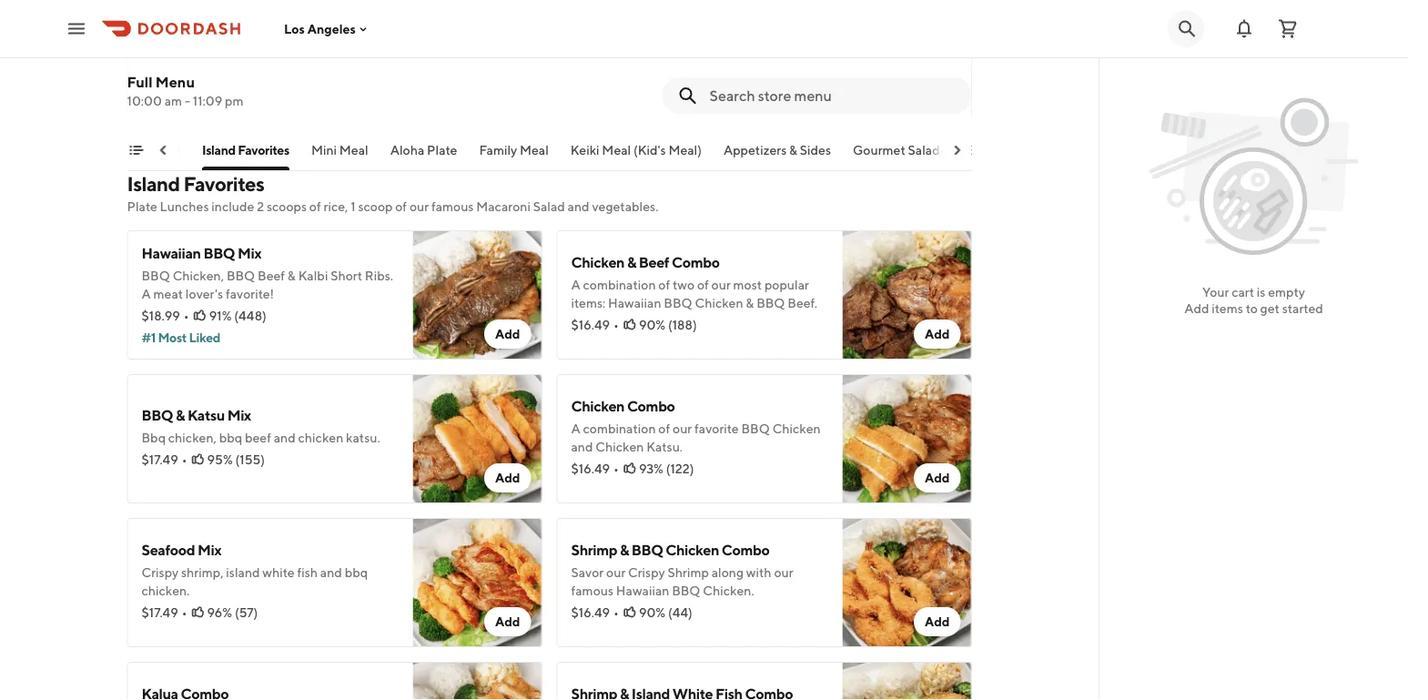 Task type: describe. For each thing, give the bounding box(es) containing it.
1 horizontal spatial shrimp
[[571, 541, 617, 559]]

add button for hawaiian bbq mix
[[484, 320, 531, 349]]

get
[[1261, 301, 1280, 316]]

full menu 10:00 am - 11:09 pm
[[127, 73, 243, 108]]

and inside island favorites plate lunches include 2 scoops of rice, 1 scoop of our famous macaroni salad and vegetables.
[[568, 199, 590, 214]]

(448)
[[234, 308, 267, 323]]

rice,
[[324, 199, 348, 214]]

combination inside chicken combo a combination of our favorite bbq chicken and chicken katsu.
[[583, 421, 656, 436]]

savor
[[571, 565, 604, 580]]

• up the -
[[184, 68, 190, 83]]

10:00
[[127, 93, 162, 108]]

los
[[284, 21, 305, 36]]

shrimp,
[[181, 565, 224, 580]]

and inside chicken combo a combination of our favorite bbq chicken and chicken katsu.
[[571, 439, 593, 454]]

$16.49 • for a
[[571, 461, 619, 476]]

sides
[[800, 142, 831, 158]]

bbq inside bbq & katsu mix bbq chicken, bbq beef and chicken katsu.
[[219, 430, 242, 445]]

fish inside the tender white fish filet, lightly marinated and breaded with japanese panko bread crumbs.
[[649, 37, 669, 52]]

tender
[[571, 37, 612, 52]]

with inside the tender white fish filet, lightly marinated and breaded with japanese panko bread crumbs.
[[623, 55, 648, 70]]

& for bbq
[[620, 541, 629, 559]]

shrimp inside crispy shrimp crispy breaded shrimp.
[[185, 22, 231, 40]]

cart
[[1232, 285, 1255, 300]]

katsu.
[[346, 430, 380, 445]]

Item Search search field
[[710, 86, 957, 106]]

family meal
[[479, 142, 549, 158]]

chicken & beef combo a combination of two of our most popular items: hawaiian bbq chicken & bbq beef.
[[571, 254, 818, 310]]

chicken,
[[168, 430, 217, 445]]

90% for bbq
[[639, 605, 666, 620]]

• for of
[[614, 461, 619, 476]]

(44)
[[668, 605, 693, 620]]

tender white fish filet, lightly marinated and breaded with japanese panko bread crumbs.
[[571, 37, 822, 88]]

chicken.
[[142, 583, 190, 598]]

2 vertical spatial shrimp
[[668, 565, 709, 580]]

keiki meal (kid's meal) button
[[571, 141, 702, 170]]

bbq up favorite!
[[227, 268, 255, 283]]

gourmet salads
[[853, 142, 946, 158]]

90% (188)
[[639, 317, 697, 332]]

chicken combo a combination of our favorite bbq chicken and chicken katsu.
[[571, 397, 821, 454]]

• for bbq
[[182, 452, 187, 467]]

add button for chicken & beef combo
[[914, 320, 961, 349]]

mini
[[311, 142, 337, 158]]

meat
[[153, 286, 183, 301]]

hawaiian for shrimp
[[616, 583, 669, 598]]

seafood mix crispy shrimp, island white fish and bbq chicken.
[[142, 541, 368, 598]]

93%
[[639, 461, 664, 476]]

mini meal button
[[311, 141, 368, 170]]

add button for bbq & katsu mix
[[484, 463, 531, 493]]

ribs.
[[365, 268, 393, 283]]

seafood button
[[132, 141, 180, 170]]

95% (155)
[[207, 452, 265, 467]]

$16.49 • for beef
[[571, 317, 619, 332]]

crispy inside the seafood mix crispy shrimp, island white fish and bbq chicken.
[[142, 565, 179, 580]]

pm
[[225, 93, 243, 108]]

chicken.
[[703, 583, 754, 598]]

& for sides
[[789, 142, 798, 158]]

shrimp.
[[232, 46, 275, 61]]

$17.49 • for katsu
[[142, 452, 187, 467]]

$18.99 •
[[142, 308, 189, 323]]

bbq up meat
[[142, 268, 170, 283]]

menu
[[156, 73, 195, 91]]

92%
[[639, 77, 664, 92]]

chicken,
[[173, 268, 224, 283]]

hawaiian inside hawaiian bbq mix bbq chicken, bbq beef & kalbi short ribs. a meat lover's favorite!
[[142, 244, 201, 262]]

most
[[158, 330, 187, 345]]

island for island favorites plate lunches include 2 scoops of rice, 1 scoop of our famous macaroni salad and vegetables.
[[127, 172, 180, 196]]

of left rice,
[[309, 199, 321, 214]]

mix inside hawaiian bbq mix bbq chicken, bbq beef & kalbi short ribs. a meat lover's favorite!
[[238, 244, 261, 262]]

(26)
[[666, 77, 690, 92]]

favorite!
[[226, 286, 274, 301]]

aloha
[[390, 142, 425, 158]]

0 items, open order cart image
[[1277, 18, 1299, 40]]

scoops
[[267, 199, 307, 214]]

and inside the seafood mix crispy shrimp, island white fish and bbq chicken.
[[320, 565, 342, 580]]

combo inside "shrimp & bbq chicken combo savor our crispy shrimp along with our famous hawaiian bbq chicken."
[[722, 541, 770, 559]]

bbq up chicken,
[[203, 244, 235, 262]]

our right along
[[774, 565, 794, 580]]

shrimp & bbq chicken combo savor our crispy shrimp along with our famous hawaiian bbq chicken.
[[571, 541, 794, 598]]

bbq
[[142, 430, 166, 445]]

our inside island favorites plate lunches include 2 scoops of rice, 1 scoop of our famous macaroni salad and vegetables.
[[410, 199, 429, 214]]

$18.99
[[142, 308, 180, 323]]

short
[[331, 268, 362, 283]]

bbq up (44) in the bottom of the page
[[672, 583, 701, 598]]

famous inside island favorites plate lunches include 2 scoops of rice, 1 scoop of our famous macaroni salad and vegetables.
[[431, 199, 474, 214]]

fish inside the seafood mix crispy shrimp, island white fish and bbq chicken.
[[297, 565, 318, 580]]

bbq down popular at the top right of page
[[757, 295, 785, 310]]

panko
[[708, 55, 744, 70]]

is
[[1257, 285, 1266, 300]]

island favorites
[[202, 142, 289, 158]]

add button for seafood mix
[[484, 607, 531, 636]]

white inside the tender white fish filet, lightly marinated and breaded with japanese panko bread crumbs.
[[614, 37, 646, 52]]

$15.99
[[142, 68, 181, 83]]

and inside bbq & katsu mix bbq chicken, bbq beef and chicken katsu.
[[274, 430, 296, 445]]

island white fish image
[[843, 0, 972, 119]]

• for a
[[614, 317, 619, 332]]

items:
[[571, 295, 606, 310]]

open menu image
[[66, 18, 87, 40]]

with inside "shrimp & bbq chicken combo savor our crispy shrimp along with our famous hawaiian bbq chicken."
[[746, 565, 772, 580]]

lunches
[[160, 199, 209, 214]]

seafood for seafood
[[132, 142, 180, 158]]

add inside your cart is empty add items to get started
[[1185, 301, 1210, 316]]

• for combo
[[614, 605, 619, 620]]

lightly
[[700, 37, 737, 52]]

& for katsu
[[176, 406, 185, 424]]

#1 most liked
[[142, 330, 220, 345]]

96% (57)
[[207, 605, 258, 620]]

your
[[1203, 285, 1229, 300]]

beef
[[245, 430, 271, 445]]

am
[[165, 93, 182, 108]]

popular
[[765, 277, 809, 292]]

hawaiian bbq mix bbq chicken, bbq beef & kalbi short ribs. a meat lover's favorite!
[[142, 244, 393, 301]]

90% for beef
[[639, 317, 666, 332]]

crispy shrimp image
[[413, 0, 542, 119]]

(57)
[[235, 605, 258, 620]]

#1
[[142, 330, 156, 345]]

appetizers
[[724, 142, 787, 158]]

93% (122)
[[639, 461, 694, 476]]

bbq inside chicken combo a combination of our favorite bbq chicken and chicken katsu.
[[742, 421, 770, 436]]

breaded inside crispy shrimp crispy breaded shrimp.
[[181, 46, 230, 61]]

beef inside chicken & beef combo a combination of two of our most popular items: hawaiian bbq chicken & bbq beef.
[[639, 254, 669, 271]]

a inside hawaiian bbq mix bbq chicken, bbq beef & kalbi short ribs. a meat lover's favorite!
[[142, 286, 151, 301]]

to
[[1246, 301, 1258, 316]]

island
[[226, 565, 260, 580]]



Task type: vqa. For each thing, say whether or not it's contained in the screenshot.
Masago,
no



Task type: locate. For each thing, give the bounding box(es) containing it.
meal inside "button"
[[520, 142, 549, 158]]

white right island
[[263, 565, 295, 580]]

1 vertical spatial favorites
[[183, 172, 264, 196]]

1 $16.49 • from the top
[[571, 317, 619, 332]]

1 horizontal spatial island
[[202, 142, 236, 158]]

a inside chicken & beef combo a combination of two of our most popular items: hawaiian bbq chicken & bbq beef.
[[571, 277, 581, 292]]

our right scoop
[[410, 199, 429, 214]]

1 $16.49 from the top
[[571, 317, 610, 332]]

2 vertical spatial hawaiian
[[616, 583, 669, 598]]

and inside the tender white fish filet, lightly marinated and breaded with japanese panko bread crumbs.
[[801, 37, 822, 52]]

1 vertical spatial hawaiian
[[608, 295, 661, 310]]

bbq up bbq
[[142, 406, 173, 424]]

meal right mini
[[339, 142, 368, 158]]

2 combination from the top
[[583, 421, 656, 436]]

add button
[[484, 320, 531, 349], [914, 320, 961, 349], [484, 463, 531, 493], [914, 463, 961, 493], [484, 607, 531, 636], [914, 607, 961, 636]]

and right salad
[[568, 199, 590, 214]]

with up 92% at the left of page
[[623, 55, 648, 70]]

90% (44)
[[639, 605, 693, 620]]

add for shrimp,
[[495, 614, 520, 629]]

keiki meal (kid's meal)
[[571, 142, 702, 158]]

chicken
[[298, 430, 343, 445]]

-
[[185, 93, 190, 108]]

meal right keiki at the left
[[602, 142, 631, 158]]

and
[[801, 37, 822, 52], [568, 199, 590, 214], [274, 430, 296, 445], [571, 439, 593, 454], [320, 565, 342, 580]]

$17.49 • for crispy
[[142, 605, 187, 620]]

famous left macaroni
[[431, 199, 474, 214]]

add for chicken
[[925, 614, 950, 629]]

plate inside island favorites plate lunches include 2 scoops of rice, 1 scoop of our famous macaroni salad and vegetables.
[[127, 199, 157, 214]]

0 vertical spatial combination
[[583, 277, 656, 292]]

plate right "aloha"
[[427, 142, 457, 158]]

island inside island favorites plate lunches include 2 scoops of rice, 1 scoop of our famous macaroni salad and vegetables.
[[127, 172, 180, 196]]

fish
[[649, 37, 669, 52], [297, 565, 318, 580]]

combination inside chicken & beef combo a combination of two of our most popular items: hawaiian bbq chicken & bbq beef.
[[583, 277, 656, 292]]

$17.49 for katsu
[[142, 452, 178, 467]]

& inside hawaiian bbq mix bbq chicken, bbq beef & kalbi short ribs. a meat lover's favorite!
[[288, 268, 296, 283]]

shrimp & bbq chicken combo image
[[843, 518, 972, 647]]

marinated
[[739, 37, 798, 52]]

scoop
[[358, 199, 393, 214]]

of right scoop
[[395, 199, 407, 214]]

0 vertical spatial bbq
[[219, 430, 242, 445]]

$16.49 • left 93%
[[571, 461, 619, 476]]

mix up beef
[[227, 406, 251, 424]]

seafood down 10:00
[[132, 142, 180, 158]]

and right island
[[320, 565, 342, 580]]

0 vertical spatial with
[[623, 55, 648, 70]]

of right two
[[697, 277, 709, 292]]

$16.49 left 93%
[[571, 461, 610, 476]]

bbq inside the seafood mix crispy shrimp, island white fish and bbq chicken.
[[345, 565, 368, 580]]

japanese
[[650, 55, 705, 70]]

$16.49 for shrimp & bbq chicken combo
[[571, 605, 610, 620]]

1 meal from the left
[[339, 142, 368, 158]]

plate inside button
[[427, 142, 457, 158]]

kalbi
[[298, 268, 328, 283]]

hawaiian bbq mix image
[[413, 230, 542, 360]]

meal for family
[[520, 142, 549, 158]]

1 horizontal spatial white
[[614, 37, 646, 52]]

$15.99 •
[[142, 68, 190, 83]]

appetizers & sides button
[[724, 141, 831, 170]]

mix up shrimp,
[[198, 541, 221, 559]]

0 horizontal spatial fish
[[297, 565, 318, 580]]

our left most
[[712, 277, 731, 292]]

our right savor
[[606, 565, 626, 580]]

0 horizontal spatial bbq
[[219, 430, 242, 445]]

of inside chicken combo a combination of our favorite bbq chicken and chicken katsu.
[[659, 421, 670, 436]]

crispy
[[142, 22, 183, 40], [142, 46, 179, 61], [142, 565, 179, 580], [628, 565, 665, 580]]

0 horizontal spatial meal
[[339, 142, 368, 158]]

0 horizontal spatial plate
[[127, 199, 157, 214]]

shrimp up menu
[[185, 22, 231, 40]]

combination
[[583, 277, 656, 292], [583, 421, 656, 436]]

96%
[[207, 605, 232, 620]]

favorites
[[238, 142, 289, 158], [183, 172, 264, 196]]

breaded up crumbs.
[[571, 55, 620, 70]]

(122)
[[666, 461, 694, 476]]

bbq up 90% (44)
[[632, 541, 663, 559]]

started
[[1282, 301, 1324, 316]]

add button for shrimp & bbq chicken combo
[[914, 607, 961, 636]]

0 vertical spatial shrimp
[[185, 22, 231, 40]]

chicken
[[571, 254, 625, 271], [695, 295, 743, 310], [571, 397, 625, 415], [773, 421, 821, 436], [596, 439, 644, 454], [666, 541, 719, 559]]

chicken combo image
[[843, 374, 972, 503]]

include
[[211, 199, 254, 214]]

1 vertical spatial $16.49 •
[[571, 461, 619, 476]]

breaded
[[181, 46, 230, 61], [571, 55, 620, 70]]

• for island
[[182, 605, 187, 620]]

$16.49 • down savor
[[571, 605, 619, 620]]

1 vertical spatial island
[[127, 172, 180, 196]]

salad
[[533, 199, 565, 214]]

hawaiian inside "shrimp & bbq chicken combo savor our crispy shrimp along with our famous hawaiian bbq chicken."
[[616, 583, 669, 598]]

show menu categories image
[[129, 143, 143, 158]]

1 vertical spatial $17.49
[[142, 605, 178, 620]]

favorites up the 2
[[238, 142, 289, 158]]

shrimp left along
[[668, 565, 709, 580]]

• left 90% (44)
[[614, 605, 619, 620]]

1
[[351, 199, 356, 214]]

$16.49 • down 'items:'
[[571, 317, 619, 332]]

2 meal from the left
[[520, 142, 549, 158]]

our
[[410, 199, 429, 214], [712, 277, 731, 292], [673, 421, 692, 436], [606, 565, 626, 580], [774, 565, 794, 580]]

white inside the seafood mix crispy shrimp, island white fish and bbq chicken.
[[263, 565, 295, 580]]

0 vertical spatial $16.49 •
[[571, 317, 619, 332]]

0 vertical spatial mix
[[238, 244, 261, 262]]

scroll menu navigation right image
[[950, 143, 965, 158]]

1 horizontal spatial plate
[[427, 142, 457, 158]]

breaded up menu
[[181, 46, 230, 61]]

our up katsu.
[[673, 421, 692, 436]]

0 vertical spatial 90%
[[639, 317, 666, 332]]

seafood
[[132, 142, 180, 158], [142, 541, 195, 559]]

$16.49 • for bbq
[[571, 605, 619, 620]]

0 horizontal spatial island
[[127, 172, 180, 196]]

add for combination
[[925, 470, 950, 485]]

2 $17.49 • from the top
[[142, 605, 187, 620]]

chicken inside "shrimp & bbq chicken combo savor our crispy shrimp along with our famous hawaiian bbq chicken."
[[666, 541, 719, 559]]

favorites up include
[[183, 172, 264, 196]]

1 90% from the top
[[639, 317, 666, 332]]

island down seafood button
[[127, 172, 180, 196]]

bread
[[746, 55, 780, 70]]

3 $16.49 from the top
[[571, 605, 610, 620]]

hawaiian for chicken
[[608, 295, 661, 310]]

aloha plate
[[390, 142, 457, 158]]

bbq right favorite
[[742, 421, 770, 436]]

our inside chicken combo a combination of our favorite bbq chicken and chicken katsu.
[[673, 421, 692, 436]]

1 horizontal spatial bbq
[[345, 565, 368, 580]]

1 horizontal spatial meal
[[520, 142, 549, 158]]

filet,
[[672, 37, 698, 52]]

2 vertical spatial $16.49 •
[[571, 605, 619, 620]]

empty
[[1268, 285, 1305, 300]]

& inside bbq & katsu mix bbq chicken, bbq beef and chicken katsu.
[[176, 406, 185, 424]]

0 vertical spatial hawaiian
[[142, 244, 201, 262]]

1 vertical spatial white
[[263, 565, 295, 580]]

1 vertical spatial bbq
[[345, 565, 368, 580]]

hawaiian up chicken,
[[142, 244, 201, 262]]

and left katsu.
[[571, 439, 593, 454]]

hawaiian up 90% (44)
[[616, 583, 669, 598]]

add for combo
[[925, 326, 950, 341]]

$17.49 • down bbq
[[142, 452, 187, 467]]

hawaiian up the 90% (188) at left
[[608, 295, 661, 310]]

$17.49 • down chicken.
[[142, 605, 187, 620]]

1 vertical spatial $17.49 •
[[142, 605, 187, 620]]

90% left (44) in the bottom of the page
[[639, 605, 666, 620]]

2 vertical spatial mix
[[198, 541, 221, 559]]

famous inside "shrimp & bbq chicken combo savor our crispy shrimp along with our famous hawaiian bbq chicken."
[[571, 583, 614, 598]]

92% (26)
[[639, 77, 690, 92]]

1 horizontal spatial with
[[746, 565, 772, 580]]

gourmet salads button
[[853, 141, 946, 170]]

• left the 90% (188) at left
[[614, 317, 619, 332]]

3 $16.49 • from the top
[[571, 605, 619, 620]]

add button for chicken combo
[[914, 463, 961, 493]]

2 $16.49 • from the top
[[571, 461, 619, 476]]

your cart is empty add items to get started
[[1185, 285, 1324, 316]]

2 horizontal spatial shrimp
[[668, 565, 709, 580]]

& inside "shrimp & bbq chicken combo savor our crispy shrimp along with our famous hawaiian bbq chicken."
[[620, 541, 629, 559]]

mix inside the seafood mix crispy shrimp, island white fish and bbq chicken.
[[198, 541, 221, 559]]

1 vertical spatial seafood
[[142, 541, 195, 559]]

add
[[1185, 301, 1210, 316], [495, 326, 520, 341], [925, 326, 950, 341], [495, 470, 520, 485], [925, 470, 950, 485], [495, 614, 520, 629], [925, 614, 950, 629]]

mini meal
[[311, 142, 368, 158]]

with right along
[[746, 565, 772, 580]]

crispy inside "shrimp & bbq chicken combo savor our crispy shrimp along with our famous hawaiian bbq chicken."
[[628, 565, 665, 580]]

seafood inside the seafood mix crispy shrimp, island white fish and bbq chicken.
[[142, 541, 195, 559]]

1 $17.49 • from the top
[[142, 452, 187, 467]]

katsu
[[187, 406, 225, 424]]

$16.49 for chicken & beef combo
[[571, 317, 610, 332]]

a inside chicken combo a combination of our favorite bbq chicken and chicken katsu.
[[571, 421, 581, 436]]

combo inside chicken combo a combination of our favorite bbq chicken and chicken katsu.
[[627, 397, 675, 415]]

91%
[[209, 308, 232, 323]]

1 vertical spatial famous
[[571, 583, 614, 598]]

1 vertical spatial 90%
[[639, 605, 666, 620]]

$17.49 •
[[142, 452, 187, 467], [142, 605, 187, 620]]

0 vertical spatial island
[[202, 142, 236, 158]]

island down "11:09"
[[202, 142, 236, 158]]

hawaiian
[[142, 244, 201, 262], [608, 295, 661, 310], [616, 583, 669, 598]]

white right tender
[[614, 37, 646, 52]]

meal for mini
[[339, 142, 368, 158]]

of left two
[[659, 277, 670, 292]]

add for mix
[[495, 470, 520, 485]]

scroll menu navigation left image
[[156, 143, 171, 158]]

gourmet
[[853, 142, 906, 158]]

island
[[202, 142, 236, 158], [127, 172, 180, 196]]

$17.49 for crispy
[[142, 605, 178, 620]]

0 vertical spatial white
[[614, 37, 646, 52]]

seafood up shrimp,
[[142, 541, 195, 559]]

famous down savor
[[571, 583, 614, 598]]

3 meal from the left
[[602, 142, 631, 158]]

combo inside chicken & beef combo a combination of two of our most popular items: hawaiian bbq chicken & bbq beef.
[[672, 254, 720, 271]]

$17.49 down chicken.
[[142, 605, 178, 620]]

chicken & beef combo image
[[843, 230, 972, 360]]

bbq
[[203, 244, 235, 262], [142, 268, 170, 283], [227, 268, 255, 283], [664, 295, 693, 310], [757, 295, 785, 310], [142, 406, 173, 424], [742, 421, 770, 436], [632, 541, 663, 559], [672, 583, 701, 598]]

kalua combo image
[[413, 662, 542, 700]]

full
[[127, 73, 153, 91]]

beef up favorite!
[[258, 268, 285, 283]]

liked
[[189, 330, 220, 345]]

beverages
[[968, 142, 1028, 158]]

1 vertical spatial combo
[[627, 397, 675, 415]]

0 vertical spatial famous
[[431, 199, 474, 214]]

combination up katsu.
[[583, 421, 656, 436]]

island favorites plate lunches include 2 scoops of rice, 1 scoop of our famous macaroni salad and vegetables.
[[127, 172, 659, 214]]

2 horizontal spatial meal
[[602, 142, 631, 158]]

los angeles button
[[284, 21, 370, 36]]

meal for keiki
[[602, 142, 631, 158]]

favorites for island favorites plate lunches include 2 scoops of rice, 1 scoop of our famous macaroni salad and vegetables.
[[183, 172, 264, 196]]

2 90% from the top
[[639, 605, 666, 620]]

appetizers & sides
[[724, 142, 831, 158]]

seafood mix image
[[413, 518, 542, 647]]

los angeles
[[284, 21, 356, 36]]

0 horizontal spatial breaded
[[181, 46, 230, 61]]

1 horizontal spatial fish
[[649, 37, 669, 52]]

combo
[[672, 254, 720, 271], [627, 397, 675, 415], [722, 541, 770, 559]]

11:09
[[193, 93, 222, 108]]

0 horizontal spatial white
[[263, 565, 295, 580]]

meal)
[[669, 142, 702, 158]]

0 horizontal spatial famous
[[431, 199, 474, 214]]

$16.49 down savor
[[571, 605, 610, 620]]

meal
[[339, 142, 368, 158], [520, 142, 549, 158], [602, 142, 631, 158]]

0 horizontal spatial beef
[[258, 268, 285, 283]]

favorites inside island favorites plate lunches include 2 scoops of rice, 1 scoop of our famous macaroni salad and vegetables.
[[183, 172, 264, 196]]

$17.49 down bbq
[[142, 452, 178, 467]]

lover's
[[186, 286, 223, 301]]

fish left filet, at the top of the page
[[649, 37, 669, 52]]

2 vertical spatial combo
[[722, 541, 770, 559]]

combo up katsu.
[[627, 397, 675, 415]]

0 vertical spatial favorites
[[238, 142, 289, 158]]

keiki
[[571, 142, 600, 158]]

1 horizontal spatial breaded
[[571, 55, 620, 70]]

$16.49 •
[[571, 317, 619, 332], [571, 461, 619, 476], [571, 605, 619, 620]]

vegetables.
[[592, 199, 659, 214]]

bbq & katsu mix image
[[413, 374, 542, 503]]

1 vertical spatial $16.49
[[571, 461, 610, 476]]

0 vertical spatial $16.49
[[571, 317, 610, 332]]

0 horizontal spatial shrimp
[[185, 22, 231, 40]]

combo up two
[[672, 254, 720, 271]]

1 combination from the top
[[583, 277, 656, 292]]

bbq down two
[[664, 295, 693, 310]]

combination up 'items:'
[[583, 277, 656, 292]]

(188)
[[668, 317, 697, 332]]

plate left lunches
[[127, 199, 157, 214]]

seafood for seafood mix crispy shrimp, island white fish and bbq chicken.
[[142, 541, 195, 559]]

2 $17.49 from the top
[[142, 605, 178, 620]]

our inside chicken & beef combo a combination of two of our most popular items: hawaiian bbq chicken & bbq beef.
[[712, 277, 731, 292]]

shrimp & island white fish combo image
[[843, 662, 972, 700]]

bbq
[[219, 430, 242, 445], [345, 565, 368, 580]]

1 vertical spatial plate
[[127, 199, 157, 214]]

1 vertical spatial mix
[[227, 406, 251, 424]]

bbq inside bbq & katsu mix bbq chicken, bbq beef and chicken katsu.
[[142, 406, 173, 424]]

& for beef
[[627, 254, 636, 271]]

1 $17.49 from the top
[[142, 452, 178, 467]]

90% left (188)
[[639, 317, 666, 332]]

$16.49 down 'items:'
[[571, 317, 610, 332]]

2 $16.49 from the top
[[571, 461, 610, 476]]

of up katsu.
[[659, 421, 670, 436]]

1 vertical spatial fish
[[297, 565, 318, 580]]

• down chicken,
[[182, 452, 187, 467]]

and right beef
[[274, 430, 296, 445]]

two
[[673, 277, 695, 292]]

$16.49
[[571, 317, 610, 332], [571, 461, 610, 476], [571, 605, 610, 620]]

•
[[184, 68, 190, 83], [184, 308, 189, 323], [614, 317, 619, 332], [182, 452, 187, 467], [614, 461, 619, 476], [182, 605, 187, 620], [614, 605, 619, 620]]

• up #1 most liked
[[184, 308, 189, 323]]

2
[[257, 199, 264, 214]]

1 vertical spatial shrimp
[[571, 541, 617, 559]]

beef inside hawaiian bbq mix bbq chicken, bbq beef & kalbi short ribs. a meat lover's favorite!
[[258, 268, 285, 283]]

notification bell image
[[1234, 18, 1255, 40]]

aloha plate button
[[390, 141, 457, 170]]

a
[[571, 277, 581, 292], [142, 286, 151, 301], [571, 421, 581, 436]]

0 vertical spatial $17.49
[[142, 452, 178, 467]]

family meal button
[[479, 141, 549, 170]]

0 vertical spatial fish
[[649, 37, 669, 52]]

breaded inside the tender white fish filet, lightly marinated and breaded with japanese panko bread crumbs.
[[571, 55, 620, 70]]

1 horizontal spatial famous
[[571, 583, 614, 598]]

favorites for island favorites
[[238, 142, 289, 158]]

& inside appetizers & sides button
[[789, 142, 798, 158]]

meal right the family
[[520, 142, 549, 158]]

0 vertical spatial seafood
[[132, 142, 180, 158]]

island for island favorites
[[202, 142, 236, 158]]

1 vertical spatial with
[[746, 565, 772, 580]]

1 vertical spatial combination
[[583, 421, 656, 436]]

91% (448)
[[209, 308, 267, 323]]

combo up along
[[722, 541, 770, 559]]

2 vertical spatial $16.49
[[571, 605, 610, 620]]

0 vertical spatial $17.49 •
[[142, 452, 187, 467]]

• down chicken.
[[182, 605, 187, 620]]

• left 93%
[[614, 461, 619, 476]]

0 vertical spatial combo
[[672, 254, 720, 271]]

shrimp
[[185, 22, 231, 40], [571, 541, 617, 559], [668, 565, 709, 580]]

and right the 'marinated'
[[801, 37, 822, 52]]

beverages button
[[968, 141, 1028, 170]]

0 vertical spatial plate
[[427, 142, 457, 158]]

fish right island
[[297, 565, 318, 580]]

beef down vegetables.
[[639, 254, 669, 271]]

along
[[712, 565, 744, 580]]

mix up favorite!
[[238, 244, 261, 262]]

mix inside bbq & katsu mix bbq chicken, bbq beef and chicken katsu.
[[227, 406, 251, 424]]

beef.
[[788, 295, 818, 310]]

shrimp up savor
[[571, 541, 617, 559]]

hawaiian inside chicken & beef combo a combination of two of our most popular items: hawaiian bbq chicken & bbq beef.
[[608, 295, 661, 310]]

0 horizontal spatial with
[[623, 55, 648, 70]]

$16.49 for chicken combo
[[571, 461, 610, 476]]

1 horizontal spatial beef
[[639, 254, 669, 271]]



